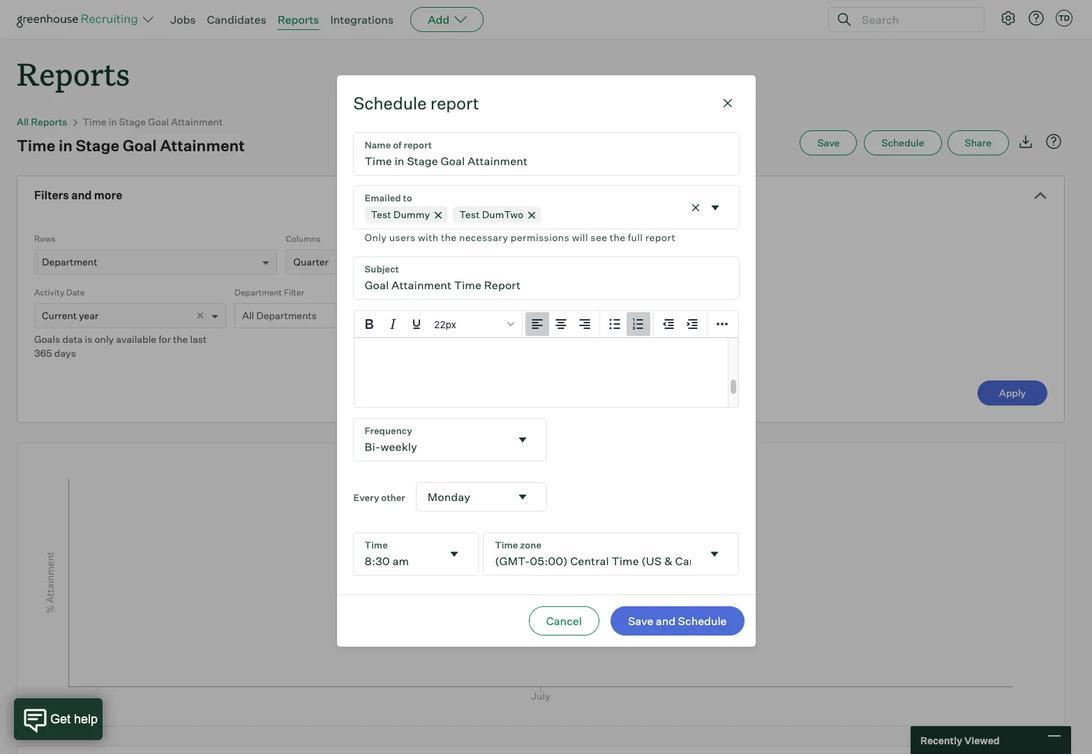 Task type: vqa. For each thing, say whether or not it's contained in the screenshot.
2nd availability from left
no



Task type: locate. For each thing, give the bounding box(es) containing it.
1 horizontal spatial toggle flyout image
[[515, 491, 529, 505]]

department option
[[42, 256, 97, 268]]

the
[[441, 232, 457, 244], [610, 232, 625, 244], [173, 334, 188, 346]]

2 test from the left
[[459, 209, 480, 221]]

and inside button
[[656, 615, 675, 629]]

1 test from the left
[[371, 209, 391, 221]]

0 horizontal spatial report
[[430, 93, 479, 114]]

1 vertical spatial save
[[628, 615, 653, 629]]

1 horizontal spatial department
[[234, 288, 282, 298]]

test dummy
[[371, 209, 430, 221]]

0 horizontal spatial in
[[59, 136, 73, 155]]

close modal icon image
[[719, 95, 736, 112]]

×
[[196, 307, 204, 323]]

1 horizontal spatial and
[[656, 615, 675, 629]]

columns
[[286, 234, 320, 244]]

is
[[85, 334, 92, 346]]

0 horizontal spatial schedule
[[353, 93, 427, 114]]

all reports
[[17, 116, 67, 128]]

all for all reports
[[17, 116, 29, 128]]

time down all reports
[[17, 136, 55, 155]]

test
[[371, 209, 391, 221], [459, 209, 480, 221]]

report
[[430, 93, 479, 114], [645, 232, 675, 244]]

1 vertical spatial all
[[242, 310, 254, 322]]

save inside button
[[628, 615, 653, 629]]

apply button
[[978, 381, 1047, 406]]

0 vertical spatial all
[[17, 116, 29, 128]]

1 horizontal spatial save
[[817, 137, 840, 149]]

cancel
[[546, 615, 582, 629]]

add button
[[410, 7, 484, 32]]

departments
[[256, 310, 317, 322]]

365
[[34, 348, 52, 359]]

1 vertical spatial toggle flyout image
[[447, 548, 461, 562]]

0 vertical spatial schedule
[[353, 93, 427, 114]]

0 horizontal spatial all
[[17, 116, 29, 128]]

greenhouse recruiting image
[[17, 11, 142, 28]]

quarter
[[293, 256, 329, 268]]

other
[[381, 492, 405, 504]]

toggle flyout image inside every other field
[[515, 491, 529, 505]]

time
[[83, 116, 106, 128], [17, 136, 55, 155]]

1 horizontal spatial all
[[242, 310, 254, 322]]

1 vertical spatial toggle flyout image
[[515, 433, 529, 447]]

and for save
[[656, 615, 675, 629]]

toggle flyout image
[[515, 491, 529, 505], [447, 548, 461, 562]]

0 vertical spatial time in stage goal attainment
[[83, 116, 223, 128]]

None text field
[[353, 258, 739, 299]]

1 horizontal spatial schedule
[[678, 615, 727, 629]]

toggle flyout image down every other text field
[[447, 548, 461, 562]]

full
[[628, 232, 643, 244]]

Search text field
[[858, 9, 971, 30]]

1 vertical spatial report
[[645, 232, 675, 244]]

save
[[817, 137, 840, 149], [628, 615, 653, 629]]

save button
[[800, 131, 857, 156]]

available
[[116, 334, 156, 346]]

0 vertical spatial stage
[[119, 116, 146, 128]]

filter
[[284, 288, 304, 298]]

toggle flyout image
[[708, 201, 722, 215], [515, 433, 529, 447], [708, 548, 722, 562]]

department up all departments
[[234, 288, 282, 298]]

1 horizontal spatial report
[[645, 232, 675, 244]]

1 vertical spatial department
[[234, 288, 282, 298]]

3 toolbar from the left
[[653, 311, 707, 338]]

stage
[[119, 116, 146, 128], [76, 136, 119, 155]]

0 horizontal spatial and
[[71, 189, 92, 202]]

0 vertical spatial in
[[109, 116, 117, 128]]

0 vertical spatial department
[[42, 256, 97, 268]]

0 vertical spatial toggle flyout image
[[515, 491, 529, 505]]

reports
[[277, 13, 319, 27], [17, 53, 130, 94], [31, 116, 67, 128]]

22px button
[[428, 313, 519, 336]]

0 vertical spatial report
[[430, 93, 479, 114]]

0 vertical spatial toggle flyout image
[[708, 201, 722, 215]]

will
[[572, 232, 588, 244]]

0 horizontal spatial toggle flyout image
[[447, 548, 461, 562]]

save inside button
[[817, 137, 840, 149]]

department
[[42, 256, 97, 268], [234, 288, 282, 298]]

1 vertical spatial and
[[656, 615, 675, 629]]

jobs
[[170, 13, 196, 27]]

all departments
[[242, 310, 317, 322]]

2 vertical spatial toggle flyout image
[[708, 548, 722, 562]]

current
[[42, 310, 77, 322]]

test up only
[[371, 209, 391, 221]]

1 vertical spatial reports
[[17, 53, 130, 94]]

integrations link
[[330, 13, 394, 27]]

1 vertical spatial stage
[[76, 136, 119, 155]]

save for save and schedule
[[628, 615, 653, 629]]

1 horizontal spatial test
[[459, 209, 480, 221]]

toggle flyout image right every other text field
[[515, 491, 529, 505]]

only
[[365, 232, 387, 244]]

recently viewed
[[920, 735, 1000, 747]]

1 horizontal spatial the
[[441, 232, 457, 244]]

td button
[[1053, 7, 1075, 29]]

configure image
[[1000, 10, 1017, 27]]

activity date
[[34, 288, 85, 298]]

in
[[109, 116, 117, 128], [59, 136, 73, 155]]

and for filters
[[71, 189, 92, 202]]

department for department filter
[[234, 288, 282, 298]]

0 horizontal spatial the
[[173, 334, 188, 346]]

schedule for schedule
[[881, 137, 924, 149]]

None text field
[[353, 133, 739, 175], [353, 419, 510, 461], [353, 534, 442, 576], [484, 534, 702, 576], [353, 133, 739, 175], [353, 419, 510, 461], [353, 534, 442, 576], [484, 534, 702, 576]]

the right "for"
[[173, 334, 188, 346]]

0 vertical spatial save
[[817, 137, 840, 149]]

none field containing test dummy
[[353, 186, 739, 246]]

department up date
[[42, 256, 97, 268]]

and
[[71, 189, 92, 202], [656, 615, 675, 629]]

test up necessary
[[459, 209, 480, 221]]

candidates link
[[207, 13, 266, 27]]

time in stage goal attainment
[[83, 116, 223, 128], [17, 136, 245, 155]]

0 vertical spatial and
[[71, 189, 92, 202]]

add
[[428, 13, 449, 27]]

department filter
[[234, 288, 304, 298]]

the right with
[[441, 232, 457, 244]]

0 vertical spatial attainment
[[171, 116, 223, 128]]

more
[[94, 189, 122, 202]]

only
[[94, 334, 114, 346]]

1 vertical spatial attainment
[[160, 136, 245, 155]]

rows
[[34, 234, 56, 244]]

2 horizontal spatial schedule
[[881, 137, 924, 149]]

current year
[[42, 310, 99, 322]]

all
[[17, 116, 29, 128], [242, 310, 254, 322]]

schedule
[[353, 93, 427, 114], [881, 137, 924, 149], [678, 615, 727, 629]]

the left full
[[610, 232, 625, 244]]

apply
[[999, 387, 1026, 399]]

test for test dumtwo
[[459, 209, 480, 221]]

0 horizontal spatial department
[[42, 256, 97, 268]]

toolbar
[[522, 311, 600, 338], [600, 311, 653, 338], [653, 311, 707, 338]]

goal
[[148, 116, 169, 128], [123, 136, 157, 155]]

attainment
[[171, 116, 223, 128], [160, 136, 245, 155]]

the inside "goals data is only available for the last 365 days"
[[173, 334, 188, 346]]

department for department
[[42, 256, 97, 268]]

None field
[[353, 186, 739, 246], [353, 419, 546, 461], [416, 484, 546, 512], [353, 534, 478, 576], [484, 534, 739, 576], [353, 419, 546, 461], [353, 534, 478, 576], [484, 534, 739, 576]]

every
[[353, 492, 379, 504]]

1 vertical spatial goal
[[123, 136, 157, 155]]

1 vertical spatial time
[[17, 136, 55, 155]]

time right all reports link
[[83, 116, 106, 128]]

0 horizontal spatial save
[[628, 615, 653, 629]]

2 horizontal spatial the
[[610, 232, 625, 244]]

0 vertical spatial goal
[[148, 116, 169, 128]]

save and schedule
[[628, 615, 727, 629]]

1 horizontal spatial time
[[83, 116, 106, 128]]

0 horizontal spatial test
[[371, 209, 391, 221]]

date
[[66, 288, 85, 298]]

1 vertical spatial schedule
[[881, 137, 924, 149]]

xychart image
[[34, 444, 1047, 723]]

1 horizontal spatial in
[[109, 116, 117, 128]]

test dumtwo
[[459, 209, 524, 221]]

grid
[[17, 747, 1064, 755]]



Task type: describe. For each thing, give the bounding box(es) containing it.
22px toolbar
[[354, 311, 522, 338]]

Every other text field
[[416, 484, 510, 512]]

quarter option
[[293, 256, 329, 268]]

time in stage goal attainment link
[[83, 116, 223, 128]]

filters and more
[[34, 189, 122, 202]]

schedule report
[[353, 93, 479, 114]]

share
[[965, 137, 992, 149]]

goals
[[34, 334, 60, 346]]

reports link
[[277, 13, 319, 27]]

jobs link
[[170, 13, 196, 27]]

2 vertical spatial schedule
[[678, 615, 727, 629]]

see
[[591, 232, 607, 244]]

only users with the necessary permissions will see the full report
[[365, 232, 675, 244]]

2 toolbar from the left
[[600, 311, 653, 338]]

0 horizontal spatial time
[[17, 136, 55, 155]]

0 vertical spatial reports
[[277, 13, 319, 27]]

share button
[[947, 131, 1009, 156]]

every other
[[353, 492, 405, 504]]

permissions
[[511, 232, 570, 244]]

none field the clear selection
[[353, 186, 739, 246]]

candidates
[[207, 13, 266, 27]]

users
[[389, 232, 416, 244]]

schedule for schedule report
[[353, 93, 427, 114]]

download image
[[1017, 133, 1034, 150]]

td button
[[1056, 10, 1072, 27]]

dumtwo
[[482, 209, 524, 221]]

goals data is only available for the last 365 days
[[34, 334, 207, 359]]

all for all departments
[[242, 310, 254, 322]]

report inside field
[[645, 232, 675, 244]]

necessary
[[459, 232, 508, 244]]

toggle flyout image inside field
[[708, 201, 722, 215]]

td
[[1058, 13, 1070, 23]]

all reports link
[[17, 116, 67, 128]]

save and schedule button
[[610, 607, 744, 636]]

activity
[[34, 288, 64, 298]]

cancel button
[[529, 607, 599, 636]]

test for test dummy
[[371, 209, 391, 221]]

days
[[54, 348, 76, 359]]

1 toolbar from the left
[[522, 311, 600, 338]]

1 vertical spatial in
[[59, 136, 73, 155]]

clear selection image
[[688, 201, 702, 215]]

year
[[79, 310, 99, 322]]

recently
[[920, 735, 962, 747]]

schedule button
[[864, 131, 942, 156]]

last
[[190, 334, 207, 346]]

data
[[62, 334, 83, 346]]

integrations
[[330, 13, 394, 27]]

dummy
[[393, 209, 430, 221]]

save and schedule this report to revisit it! element
[[800, 131, 864, 156]]

faq image
[[1045, 133, 1062, 150]]

1 vertical spatial time in stage goal attainment
[[17, 136, 245, 155]]

2 vertical spatial reports
[[31, 116, 67, 128]]

filters
[[34, 189, 69, 202]]

save for save
[[817, 137, 840, 149]]

viewed
[[964, 735, 1000, 747]]

none field every other
[[416, 484, 546, 512]]

22px group
[[354, 311, 738, 338]]

22px
[[434, 319, 456, 330]]

with
[[418, 232, 439, 244]]

for
[[158, 334, 171, 346]]

current year option
[[42, 310, 99, 322]]

0 vertical spatial time
[[83, 116, 106, 128]]



